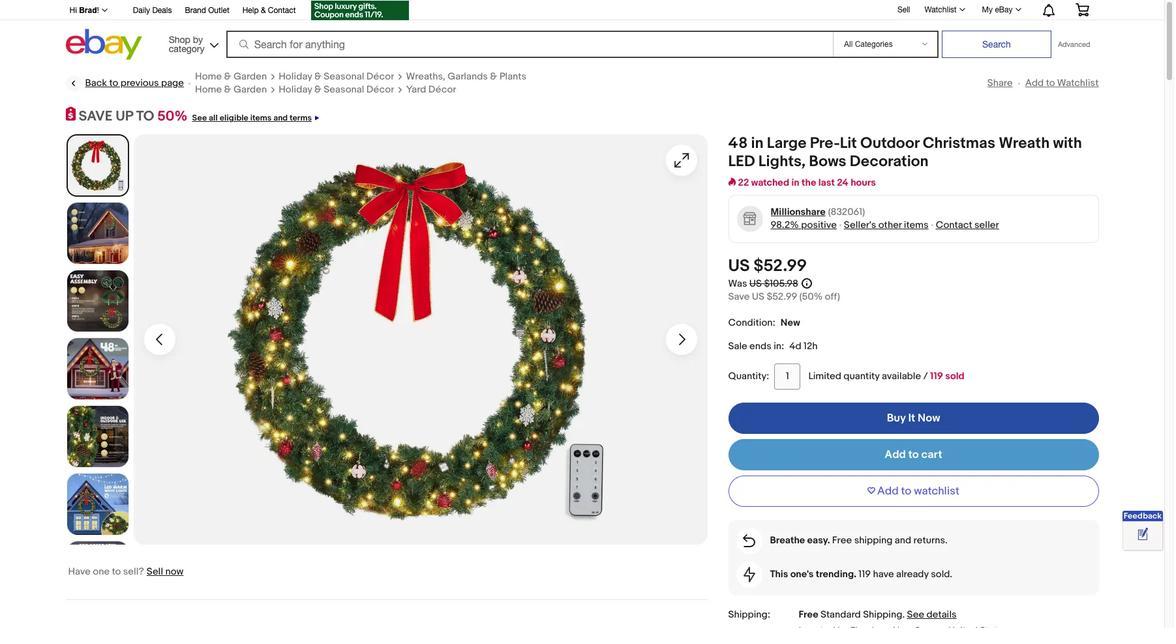 Task type: describe. For each thing, give the bounding box(es) containing it.
share
[[987, 77, 1013, 89]]

buy it now link
[[728, 403, 1099, 434]]

brad
[[79, 6, 97, 15]]

returns.
[[914, 535, 948, 547]]

seller's other items link
[[844, 219, 929, 231]]

breathe
[[770, 535, 805, 547]]

yard décor
[[406, 84, 456, 96]]

plants
[[499, 70, 527, 83]]

home & garden for wreaths,
[[195, 70, 267, 83]]

positive
[[801, 219, 837, 231]]

holiday & seasonal décor for yard décor
[[279, 84, 394, 96]]

advanced link
[[1052, 31, 1097, 57]]

already
[[896, 569, 929, 581]]

brand outlet link
[[185, 4, 229, 18]]

98.2%
[[771, 219, 799, 231]]

millionshare (832061)
[[771, 206, 865, 218]]

holiday & seasonal décor link for wreaths, garlands & plants
[[279, 70, 394, 84]]

bows
[[809, 152, 846, 171]]

trending.
[[816, 569, 857, 581]]

share button
[[987, 77, 1013, 89]]

by
[[193, 34, 203, 45]]

have one to sell? sell now
[[68, 566, 184, 578]]

new
[[781, 317, 800, 329]]

shipping:
[[728, 609, 770, 621]]

in inside 48 in large pre-lit outdoor christmas wreath with led lights, bows decoration
[[751, 134, 764, 152]]

4d
[[789, 340, 802, 353]]

now
[[165, 566, 184, 578]]

back
[[85, 77, 107, 89]]

limited quantity available / 119 sold
[[808, 370, 965, 383]]

shipping
[[863, 609, 902, 621]]

terms
[[290, 113, 312, 123]]

holiday & seasonal décor for wreaths, garlands & plants
[[279, 70, 394, 83]]

brand
[[185, 6, 206, 15]]

ends
[[750, 340, 772, 353]]

24
[[837, 177, 849, 189]]

0 horizontal spatial items
[[250, 113, 272, 123]]

shipping
[[854, 535, 893, 547]]

12h
[[804, 340, 818, 353]]

save
[[79, 108, 112, 125]]

seller's
[[844, 219, 876, 231]]

my
[[982, 5, 993, 14]]

home & garden link for yard décor
[[195, 84, 267, 97]]

48 in large pre-lit outdoor christmas wreath with led lights, bows decoration - picture 1 of 7 image
[[133, 134, 707, 545]]

$105.98
[[764, 278, 798, 290]]

Quantity: text field
[[775, 364, 801, 390]]

brand outlet
[[185, 6, 229, 15]]

picture 2 of 7 image
[[67, 203, 128, 264]]

the
[[802, 177, 816, 189]]

standard
[[821, 609, 861, 621]]

holiday & seasonal décor link for yard décor
[[279, 84, 394, 97]]

add to watchlist button
[[728, 476, 1099, 507]]

1 vertical spatial items
[[904, 219, 929, 231]]

1 vertical spatial 119
[[859, 569, 871, 581]]

décor for yard décor
[[366, 84, 394, 96]]

daily deals link
[[133, 4, 172, 18]]

to for watchlist
[[901, 485, 912, 498]]

none submit inside shop by category banner
[[942, 31, 1052, 58]]

sold.
[[931, 569, 952, 581]]

in:
[[774, 340, 784, 353]]

holiday for wreaths, garlands & plants
[[279, 70, 312, 83]]

have
[[873, 569, 894, 581]]

millionshare image
[[736, 206, 763, 232]]

advanced
[[1058, 40, 1090, 48]]

add for add to cart
[[885, 449, 906, 462]]

us $52.99
[[728, 256, 807, 276]]

quantity:
[[728, 370, 769, 383]]

up
[[116, 108, 133, 125]]

have
[[68, 566, 91, 578]]

it
[[908, 412, 915, 425]]

my ebay
[[982, 5, 1013, 14]]

lights,
[[759, 152, 806, 171]]

category
[[169, 43, 204, 54]]

add for add to watchlist
[[1025, 77, 1044, 89]]

details
[[927, 609, 957, 621]]

deals
[[152, 6, 172, 15]]

buy
[[887, 412, 906, 425]]

seasonal for wreaths, garlands & plants
[[324, 70, 364, 83]]

watched
[[751, 177, 789, 189]]

save
[[728, 291, 750, 303]]

see all eligible items and terms link
[[187, 108, 319, 125]]

to
[[136, 108, 154, 125]]

watchlist
[[914, 485, 960, 498]]

with
[[1053, 134, 1082, 152]]

save up to 50%
[[79, 108, 187, 125]]

feedback
[[1124, 511, 1162, 522]]

add to cart
[[885, 449, 942, 462]]

millionshare link
[[771, 206, 826, 219]]

1 vertical spatial free
[[799, 609, 818, 621]]

(50%
[[799, 291, 823, 303]]

to for watchlist
[[1046, 77, 1055, 89]]

account navigation
[[62, 0, 1099, 22]]

picture 6 of 7 image
[[67, 474, 128, 535]]

1 horizontal spatial free
[[832, 535, 852, 547]]

quantity
[[844, 370, 880, 383]]

decoration
[[850, 152, 929, 171]]

pre-
[[810, 134, 840, 152]]

off)
[[825, 291, 840, 303]]

other
[[878, 219, 902, 231]]

cart
[[921, 449, 942, 462]]



Task type: vqa. For each thing, say whether or not it's contained in the screenshot.
returns.
yes



Task type: locate. For each thing, give the bounding box(es) containing it.
98.2% positive
[[771, 219, 837, 231]]

in
[[751, 134, 764, 152], [792, 177, 800, 189]]

see details link
[[907, 609, 957, 621]]

0 vertical spatial garden
[[233, 70, 267, 83]]

1 horizontal spatial see
[[907, 609, 924, 621]]

wreaths, garlands & plants
[[406, 70, 527, 83]]

contact left seller
[[936, 219, 972, 231]]

0 vertical spatial watchlist
[[925, 5, 957, 14]]

0 horizontal spatial sell
[[147, 566, 163, 578]]

1 vertical spatial and
[[895, 535, 911, 547]]

shop by category banner
[[62, 0, 1099, 63]]

0 vertical spatial seasonal
[[324, 70, 364, 83]]

picture 1 of 7 image
[[68, 135, 128, 195]]

1 horizontal spatial contact
[[936, 219, 972, 231]]

and
[[273, 113, 288, 123], [895, 535, 911, 547]]

add for add to watchlist
[[877, 485, 899, 498]]

add to watchlist link
[[1025, 77, 1099, 89]]

was
[[728, 278, 747, 290]]

wreaths, garlands & plants link
[[406, 70, 527, 84]]

seller's other items
[[844, 219, 929, 231]]

$52.99 up $105.98 in the right of the page
[[754, 256, 807, 276]]

garden for yard
[[233, 84, 267, 96]]

1 vertical spatial us
[[749, 278, 762, 290]]

add left cart
[[885, 449, 906, 462]]

2 garden from the top
[[233, 84, 267, 96]]

all
[[209, 113, 218, 123]]

add to watchlist
[[877, 485, 960, 498]]

holiday for yard décor
[[279, 84, 312, 96]]

Search for anything text field
[[228, 32, 830, 57]]

.
[[902, 609, 905, 621]]

2 seasonal from the top
[[324, 84, 364, 96]]

see inside see all eligible items and terms link
[[192, 113, 207, 123]]

1 holiday & seasonal décor link from the top
[[279, 70, 394, 84]]

hi brad !
[[69, 6, 99, 15]]

sell?
[[123, 566, 144, 578]]

items right 'eligible' at the top of the page
[[250, 113, 272, 123]]

1 vertical spatial home & garden
[[195, 84, 267, 96]]

garden for wreaths,
[[233, 70, 267, 83]]

2 home from the top
[[195, 84, 222, 96]]

2 holiday & seasonal décor link from the top
[[279, 84, 394, 97]]

1 horizontal spatial in
[[792, 177, 800, 189]]

1 vertical spatial seasonal
[[324, 84, 364, 96]]

1 home & garden link from the top
[[195, 70, 267, 84]]

holiday & seasonal décor
[[279, 70, 394, 83], [279, 84, 394, 96]]

décor left wreaths,
[[366, 70, 394, 83]]

2 home & garden from the top
[[195, 84, 267, 96]]

with details__icon image for this
[[743, 567, 755, 583]]

sale ends in: 4d 12h
[[728, 340, 818, 353]]

items
[[250, 113, 272, 123], [904, 219, 929, 231]]

help & contact link
[[242, 4, 296, 18]]

1 vertical spatial sell
[[147, 566, 163, 578]]

119
[[930, 370, 943, 383], [859, 569, 871, 581]]

us
[[728, 256, 750, 276], [749, 278, 762, 290], [752, 291, 765, 303]]

0 vertical spatial add
[[1025, 77, 1044, 89]]

this one's trending. 119 have already sold.
[[770, 569, 952, 581]]

see left all
[[192, 113, 207, 123]]

to for cart
[[909, 449, 919, 462]]

my ebay link
[[975, 2, 1027, 18]]

1 vertical spatial in
[[792, 177, 800, 189]]

0 vertical spatial sell
[[898, 5, 910, 14]]

daily deals
[[133, 6, 172, 15]]

seasonal
[[324, 70, 364, 83], [324, 84, 364, 96]]

outdoor
[[860, 134, 919, 152]]

your shopping cart image
[[1075, 3, 1090, 16]]

shop
[[169, 34, 190, 45]]

home for wreaths,
[[195, 70, 222, 83]]

2 holiday from the top
[[279, 84, 312, 96]]

1 horizontal spatial and
[[895, 535, 911, 547]]

0 vertical spatial items
[[250, 113, 272, 123]]

0 vertical spatial free
[[832, 535, 852, 547]]

to left watchlist
[[901, 485, 912, 498]]

sell now link
[[147, 566, 184, 578]]

condition: new
[[728, 317, 800, 329]]

and for shipping
[[895, 535, 911, 547]]

to for previous
[[109, 77, 118, 89]]

picture 4 of 7 image
[[67, 338, 128, 400]]

free right easy.
[[832, 535, 852, 547]]

0 vertical spatial 119
[[930, 370, 943, 383]]

with details__icon image left this on the bottom right
[[743, 567, 755, 583]]

contact
[[268, 6, 296, 15], [936, 219, 972, 231]]

1 vertical spatial holiday & seasonal décor
[[279, 84, 394, 96]]

home & garden for yard
[[195, 84, 267, 96]]

picture 5 of 7 image
[[67, 406, 128, 467]]

buy it now
[[887, 412, 940, 425]]

décor left the yard
[[366, 84, 394, 96]]

add
[[1025, 77, 1044, 89], [885, 449, 906, 462], [877, 485, 899, 498]]

None submit
[[942, 31, 1052, 58]]

1 vertical spatial see
[[907, 609, 924, 621]]

us right was
[[749, 278, 762, 290]]

0 vertical spatial $52.99
[[754, 256, 807, 276]]

us for was
[[749, 278, 762, 290]]

home up all
[[195, 84, 222, 96]]

0 horizontal spatial and
[[273, 113, 288, 123]]

breathe easy. free shipping and returns.
[[770, 535, 948, 547]]

previous
[[121, 77, 159, 89]]

2 home & garden link from the top
[[195, 84, 267, 97]]

2 vertical spatial us
[[752, 291, 765, 303]]

millionshare
[[771, 206, 826, 218]]

1 vertical spatial with details__icon image
[[743, 567, 755, 583]]

!
[[97, 6, 99, 15]]

free
[[832, 535, 852, 547], [799, 609, 818, 621]]

0 vertical spatial contact
[[268, 6, 296, 15]]

0 vertical spatial home
[[195, 70, 222, 83]]

sell link
[[892, 5, 916, 14]]

seller
[[975, 219, 999, 231]]

and left returns. in the right of the page
[[895, 535, 911, 547]]

0 horizontal spatial contact
[[268, 6, 296, 15]]

led
[[728, 152, 755, 171]]

/
[[923, 370, 928, 383]]

22
[[738, 177, 749, 189]]

contact seller link
[[936, 219, 999, 231]]

get the coupon image
[[311, 1, 409, 20]]

0 horizontal spatial 119
[[859, 569, 871, 581]]

1 horizontal spatial watchlist
[[1057, 77, 1099, 89]]

add inside button
[[877, 485, 899, 498]]

1 vertical spatial $52.99
[[767, 291, 797, 303]]

condition:
[[728, 317, 775, 329]]

1 horizontal spatial sell
[[898, 5, 910, 14]]

to down advanced link
[[1046, 77, 1055, 89]]

items right other
[[904, 219, 929, 231]]

sell left "watchlist" link
[[898, 5, 910, 14]]

us down was us $105.98
[[752, 291, 765, 303]]

page
[[161, 77, 184, 89]]

0 vertical spatial home & garden
[[195, 70, 267, 83]]

1 garden from the top
[[233, 70, 267, 83]]

0 vertical spatial with details__icon image
[[743, 535, 755, 548]]

décor
[[366, 70, 394, 83], [366, 84, 394, 96], [428, 84, 456, 96]]

contact seller
[[936, 219, 999, 231]]

0 vertical spatial see
[[192, 113, 207, 123]]

us up was
[[728, 256, 750, 276]]

last
[[818, 177, 835, 189]]

1 vertical spatial garden
[[233, 84, 267, 96]]

0 horizontal spatial in
[[751, 134, 764, 152]]

0 horizontal spatial free
[[799, 609, 818, 621]]

2 holiday & seasonal décor from the top
[[279, 84, 394, 96]]

sell left now on the left
[[147, 566, 163, 578]]

picture 3 of 7 image
[[67, 270, 128, 332]]

eligible
[[220, 113, 248, 123]]

free left standard
[[799, 609, 818, 621]]

home & garden link for wreaths, garlands & plants
[[195, 70, 267, 84]]

2 with details__icon image from the top
[[743, 567, 755, 583]]

1 holiday & seasonal décor from the top
[[279, 70, 394, 83]]

garlands
[[448, 70, 488, 83]]

home & garden
[[195, 70, 267, 83], [195, 84, 267, 96]]

1 vertical spatial watchlist
[[1057, 77, 1099, 89]]

and for items
[[273, 113, 288, 123]]

0 vertical spatial and
[[273, 113, 288, 123]]

& inside account navigation
[[261, 6, 266, 15]]

with details__icon image
[[743, 535, 755, 548], [743, 567, 755, 583]]

1 home from the top
[[195, 70, 222, 83]]

now
[[918, 412, 940, 425]]

us for save
[[752, 291, 765, 303]]

and left terms
[[273, 113, 288, 123]]

1 home & garden from the top
[[195, 70, 267, 83]]

in left the the
[[792, 177, 800, 189]]

1 holiday from the top
[[279, 70, 312, 83]]

help & contact
[[242, 6, 296, 15]]

2 vertical spatial add
[[877, 485, 899, 498]]

add down add to cart
[[877, 485, 899, 498]]

to inside button
[[901, 485, 912, 498]]

watchlist down advanced link
[[1057, 77, 1099, 89]]

home down category
[[195, 70, 222, 83]]

décor inside yard décor link
[[428, 84, 456, 96]]

add right share
[[1025, 77, 1044, 89]]

0 horizontal spatial watchlist
[[925, 5, 957, 14]]

in right 48
[[751, 134, 764, 152]]

0 vertical spatial in
[[751, 134, 764, 152]]

wreaths,
[[406, 70, 445, 83]]

watchlist
[[925, 5, 957, 14], [1057, 77, 1099, 89]]

1 vertical spatial contact
[[936, 219, 972, 231]]

holiday & seasonal décor link
[[279, 70, 394, 84], [279, 84, 394, 97]]

hours
[[851, 177, 876, 189]]

0 horizontal spatial see
[[192, 113, 207, 123]]

1 seasonal from the top
[[324, 70, 364, 83]]

sell inside account navigation
[[898, 5, 910, 14]]

22 watched in the last 24 hours
[[738, 177, 876, 189]]

48
[[728, 134, 748, 152]]

50%
[[157, 108, 187, 125]]

1 vertical spatial holiday
[[279, 84, 312, 96]]

christmas
[[923, 134, 995, 152]]

119 left have
[[859, 569, 871, 581]]

easy.
[[807, 535, 830, 547]]

with details__icon image for breathe
[[743, 535, 755, 548]]

watchlist inside account navigation
[[925, 5, 957, 14]]

119 right /
[[930, 370, 943, 383]]

back to previous page
[[85, 77, 184, 89]]

0 vertical spatial us
[[728, 256, 750, 276]]

1 horizontal spatial 119
[[930, 370, 943, 383]]

1 horizontal spatial items
[[904, 219, 929, 231]]

to right back at the top left of the page
[[109, 77, 118, 89]]

wreath
[[999, 134, 1050, 152]]

0 vertical spatial holiday
[[279, 70, 312, 83]]

to right one
[[112, 566, 121, 578]]

home for yard
[[195, 84, 222, 96]]

décor down wreaths,
[[428, 84, 456, 96]]

0 vertical spatial holiday & seasonal décor
[[279, 70, 394, 83]]

to left cart
[[909, 449, 919, 462]]

1 vertical spatial add
[[885, 449, 906, 462]]

available
[[882, 370, 921, 383]]

contact right help at the left
[[268, 6, 296, 15]]

see all eligible items and terms
[[192, 113, 312, 123]]

see right .
[[907, 609, 924, 621]]

1 vertical spatial home
[[195, 84, 222, 96]]

yard décor link
[[406, 84, 456, 97]]

$52.99 down $105.98 in the right of the page
[[767, 291, 797, 303]]

1 with details__icon image from the top
[[743, 535, 755, 548]]

with details__icon image left breathe
[[743, 535, 755, 548]]

contact inside account navigation
[[268, 6, 296, 15]]

save us $52.99 (50% off)
[[728, 291, 840, 303]]

watchlist right sell link
[[925, 5, 957, 14]]

large
[[767, 134, 807, 152]]

standard shipping . see details
[[821, 609, 957, 621]]

shop by category
[[169, 34, 204, 54]]

décor for wreaths, garlands & plants
[[366, 70, 394, 83]]

seasonal for yard décor
[[324, 84, 364, 96]]

help
[[242, 6, 259, 15]]



